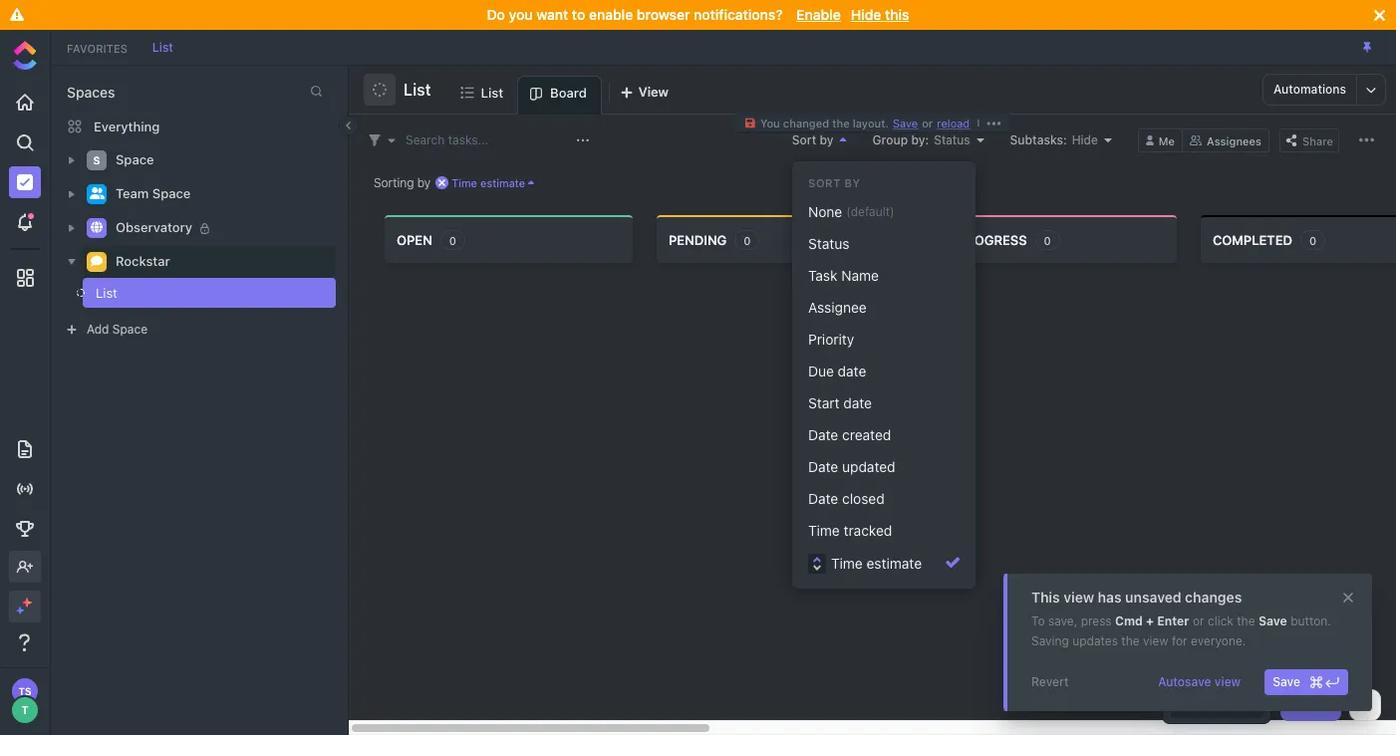 Task type: describe. For each thing, give the bounding box(es) containing it.
everything
[[94, 118, 160, 134]]

none
[[808, 203, 843, 220]]

click
[[1208, 614, 1234, 629]]

want
[[536, 6, 568, 23]]

start
[[808, 395, 840, 412]]

start date
[[808, 395, 872, 412]]

changes
[[1185, 589, 1242, 606]]

due
[[808, 363, 834, 380]]

task name button
[[800, 260, 968, 292]]

team space
[[116, 186, 191, 202]]

date created button
[[800, 420, 968, 452]]

0 vertical spatial list link
[[142, 39, 183, 54]]

enter
[[1157, 614, 1190, 629]]

assignee button
[[800, 292, 968, 324]]

start date button
[[800, 388, 968, 420]]

0 horizontal spatial time estimate
[[452, 176, 525, 189]]

date updated button
[[800, 452, 968, 483]]

list right favorites
[[152, 39, 173, 54]]

save button
[[1265, 670, 1349, 696]]

observatory
[[116, 220, 192, 235]]

or inside this view has unsaved changes to save, press cmd + enter or click the save button. saving updates the view for everyone.
[[1193, 614, 1205, 629]]

search tasks...
[[406, 132, 489, 147]]

date for due date
[[838, 363, 867, 380]]

date created
[[808, 427, 891, 444]]

0 horizontal spatial the
[[833, 117, 850, 130]]

sort by button
[[792, 132, 847, 147]]

sorting
[[374, 175, 414, 190]]

this
[[1032, 589, 1060, 606]]

time tracked
[[808, 522, 892, 539]]

board
[[550, 85, 587, 101]]

(default)
[[847, 204, 895, 219]]

space for add space
[[112, 322, 148, 337]]

closed
[[842, 490, 885, 507]]

save inside save button
[[1273, 675, 1301, 690]]

spaces
[[67, 84, 115, 101]]

save inside this view has unsaved changes to save, press cmd + enter or click the save button. saving updates the view for everyone.
[[1259, 614, 1288, 629]]

changed
[[783, 117, 830, 130]]

save,
[[1049, 614, 1078, 629]]

0 for open
[[449, 234, 457, 247]]

date for date closed
[[808, 490, 839, 507]]

enable
[[797, 6, 841, 23]]

autosave view button
[[1150, 670, 1249, 696]]

globe image
[[91, 222, 103, 234]]

observatory link
[[116, 212, 323, 244]]

by
[[845, 176, 861, 189]]

estimate inside time estimate button
[[867, 555, 922, 572]]

everything link
[[51, 111, 348, 143]]

0 vertical spatial estimate
[[480, 176, 525, 189]]

add
[[87, 322, 109, 337]]

2 horizontal spatial the
[[1237, 614, 1256, 629]]

view for this
[[1064, 589, 1095, 606]]

sort by
[[808, 176, 861, 189]]

assignees
[[1207, 134, 1262, 147]]

sort for sort by
[[808, 176, 841, 189]]

browser
[[637, 6, 690, 23]]

list inside button
[[404, 81, 431, 99]]

assignees button
[[1183, 128, 1270, 152]]

button.
[[1291, 614, 1332, 629]]

date for start date
[[844, 395, 872, 412]]

open
[[397, 232, 433, 248]]

date updated
[[808, 458, 896, 475]]

1 vertical spatial time
[[808, 522, 840, 539]]

by for sort by
[[820, 132, 834, 147]]

to
[[572, 6, 585, 23]]

completed
[[1213, 232, 1293, 248]]

reload
[[937, 117, 970, 130]]

time estimate button
[[800, 547, 968, 581]]

cmd
[[1115, 614, 1143, 629]]

hide
[[851, 6, 882, 23]]

layout.
[[853, 117, 889, 130]]

you changed the layout.
[[760, 117, 889, 130]]

sort by
[[792, 132, 834, 147]]

0 for completed
[[1310, 234, 1317, 247]]

1 vertical spatial list link
[[481, 76, 511, 114]]

time tracked button
[[800, 515, 968, 547]]

date for date created
[[808, 427, 839, 444]]

Search tasks... text field
[[406, 126, 571, 154]]

date for date updated
[[808, 458, 839, 475]]

revert
[[1032, 675, 1069, 690]]

autosave view
[[1158, 675, 1241, 690]]

tracked
[[844, 522, 892, 539]]

due date
[[808, 363, 867, 380]]



Task type: vqa. For each thing, say whether or not it's contained in the screenshot.
the middle changed status from
no



Task type: locate. For each thing, give the bounding box(es) containing it.
share
[[1303, 134, 1334, 147]]

or
[[922, 117, 933, 130], [1193, 614, 1205, 629]]

date left closed
[[808, 490, 839, 507]]

date closed button
[[800, 483, 968, 515]]

updates
[[1073, 634, 1118, 649]]

list down comment icon at the top of the page
[[96, 285, 117, 301]]

0 vertical spatial sort
[[792, 132, 817, 147]]

1 vertical spatial date
[[808, 458, 839, 475]]

2 vertical spatial time
[[831, 555, 863, 572]]

3 date from the top
[[808, 490, 839, 507]]

do you want to enable browser notifications? enable hide this
[[487, 6, 910, 23]]

0 for in progress
[[1044, 234, 1051, 247]]

enable
[[589, 6, 633, 23]]

view down +
[[1143, 634, 1169, 649]]

task inside 'button'
[[808, 267, 838, 284]]

0 vertical spatial save
[[1259, 614, 1288, 629]]

rockstar link
[[116, 246, 323, 278]]

list link right favorites
[[142, 39, 183, 54]]

1 horizontal spatial task
[[1307, 698, 1334, 713]]

4 0 from the left
[[1310, 234, 1317, 247]]

1 vertical spatial or
[[1193, 614, 1205, 629]]

0 horizontal spatial view
[[1064, 589, 1095, 606]]

1 vertical spatial time estimate
[[831, 555, 922, 572]]

none (default)
[[808, 203, 895, 220]]

task for task name
[[808, 267, 838, 284]]

name
[[842, 267, 879, 284]]

1 0 from the left
[[449, 234, 457, 247]]

1 vertical spatial view
[[1143, 634, 1169, 649]]

status button
[[800, 228, 968, 260]]

team space link
[[116, 178, 323, 210]]

time down time tracked
[[831, 555, 863, 572]]

0 vertical spatial time
[[452, 176, 477, 189]]

sort down changed
[[792, 132, 817, 147]]

sorting by
[[374, 175, 431, 190]]

has
[[1098, 589, 1122, 606]]

pending
[[669, 232, 727, 248]]

rockstar
[[116, 253, 170, 269]]

time estimate inside button
[[831, 555, 922, 572]]

0 horizontal spatial estimate
[[480, 176, 525, 189]]

task name
[[808, 267, 879, 284]]

2 0 from the left
[[744, 234, 751, 247]]

sort for sort by
[[792, 132, 817, 147]]

save
[[1259, 614, 1288, 629], [1273, 675, 1301, 690]]

save left button.
[[1259, 614, 1288, 629]]

0
[[449, 234, 457, 247], [744, 234, 751, 247], [1044, 234, 1051, 247], [1310, 234, 1317, 247]]

team
[[116, 186, 149, 202]]

0 vertical spatial date
[[838, 363, 867, 380]]

user group image
[[89, 188, 104, 200]]

1 vertical spatial the
[[1237, 614, 1256, 629]]

0 right the open
[[449, 234, 457, 247]]

0 right the completed at the right top
[[1310, 234, 1317, 247]]

1 vertical spatial date
[[844, 395, 872, 412]]

+
[[1146, 614, 1154, 629]]

tasks...
[[448, 132, 489, 147]]

1 vertical spatial estimate
[[867, 555, 922, 572]]

list link up search tasks... text box
[[481, 76, 511, 114]]

this
[[885, 6, 910, 23]]

task
[[808, 267, 838, 284], [1307, 698, 1334, 713]]

do
[[487, 6, 505, 23]]

space right 'add'
[[112, 322, 148, 337]]

2 date from the top
[[808, 458, 839, 475]]

time estimate down time tracked button
[[831, 555, 922, 572]]

in progress
[[941, 232, 1027, 248]]

date closed
[[808, 490, 885, 507]]

view for autosave
[[1215, 675, 1241, 690]]

space up team
[[116, 152, 154, 168]]

list up search tasks... text box
[[481, 84, 503, 100]]

0 right pending
[[744, 234, 751, 247]]

list button
[[396, 68, 431, 112]]

for
[[1172, 634, 1188, 649]]

list
[[152, 39, 173, 54], [404, 81, 431, 99], [481, 84, 503, 100], [96, 285, 117, 301]]

date up date created
[[844, 395, 872, 412]]

list up search
[[404, 81, 431, 99]]

created
[[842, 427, 891, 444]]

list link
[[142, 39, 183, 54], [481, 76, 511, 114], [77, 278, 303, 308]]

0 horizontal spatial by
[[417, 175, 431, 190]]

by right sorting
[[417, 175, 431, 190]]

1 horizontal spatial by
[[820, 132, 834, 147]]

1 date from the top
[[808, 427, 839, 444]]

priority
[[808, 331, 855, 348]]

1 horizontal spatial view
[[1143, 634, 1169, 649]]

view down everyone.
[[1215, 675, 1241, 690]]

updated
[[842, 458, 896, 475]]

the down cmd
[[1122, 634, 1140, 649]]

0 vertical spatial or
[[922, 117, 933, 130]]

space
[[116, 152, 154, 168], [152, 186, 191, 202], [112, 322, 148, 337]]

2 vertical spatial space
[[112, 322, 148, 337]]

assignee
[[808, 299, 867, 316]]

space link
[[116, 145, 323, 176]]

automations button
[[1264, 75, 1357, 105]]

comment image
[[91, 256, 103, 267]]

0 vertical spatial task
[[808, 267, 838, 284]]

save down button.
[[1273, 675, 1301, 690]]

3 0 from the left
[[1044, 234, 1051, 247]]

1 horizontal spatial estimate
[[867, 555, 922, 572]]

add space
[[87, 322, 148, 337]]

search
[[406, 132, 445, 147]]

0 horizontal spatial or
[[922, 117, 933, 130]]

by
[[820, 132, 834, 147], [417, 175, 431, 190]]

board link
[[550, 77, 595, 114]]

priority button
[[800, 324, 968, 356]]

you
[[509, 6, 533, 23]]

saving
[[1032, 634, 1069, 649]]

or left reload
[[922, 117, 933, 130]]

press
[[1081, 614, 1112, 629]]

by down you changed the layout.
[[820, 132, 834, 147]]

2 horizontal spatial view
[[1215, 675, 1241, 690]]

the right click
[[1237, 614, 1256, 629]]

notifications?
[[694, 6, 783, 23]]

the up sort by dropdown button
[[833, 117, 850, 130]]

date
[[808, 427, 839, 444], [808, 458, 839, 475], [808, 490, 839, 507]]

0 vertical spatial view
[[1064, 589, 1095, 606]]

or reload
[[922, 117, 970, 130]]

me button
[[1138, 128, 1183, 152]]

everyone.
[[1191, 634, 1246, 649]]

status
[[808, 235, 850, 252]]

estimate down search tasks... text box
[[480, 176, 525, 189]]

1 horizontal spatial the
[[1122, 634, 1140, 649]]

automations
[[1274, 82, 1347, 97]]

revert button
[[1024, 670, 1077, 696]]

time down tasks...
[[452, 176, 477, 189]]

task for task
[[1307, 698, 1334, 713]]

this view has unsaved changes to save, press cmd + enter or click the save button. saving updates the view for everyone.
[[1032, 589, 1332, 649]]

0 vertical spatial the
[[833, 117, 850, 130]]

0 right progress
[[1044, 234, 1051, 247]]

date right due
[[838, 363, 867, 380]]

2 vertical spatial the
[[1122, 634, 1140, 649]]

time estimate down search tasks... text box
[[452, 176, 525, 189]]

view up the save,
[[1064, 589, 1095, 606]]

estimate
[[480, 176, 525, 189], [867, 555, 922, 572]]

due date button
[[800, 356, 968, 388]]

autosave
[[1158, 675, 1212, 690]]

sort left by
[[808, 176, 841, 189]]

space up observatory
[[152, 186, 191, 202]]

view inside autosave view 'button'
[[1215, 675, 1241, 690]]

progress
[[958, 232, 1027, 248]]

1 horizontal spatial or
[[1193, 614, 1205, 629]]

0 vertical spatial date
[[808, 427, 839, 444]]

or left click
[[1193, 614, 1205, 629]]

2 vertical spatial view
[[1215, 675, 1241, 690]]

date up date closed
[[808, 458, 839, 475]]

task down save button
[[1307, 698, 1334, 713]]

0 vertical spatial by
[[820, 132, 834, 147]]

0 vertical spatial space
[[116, 152, 154, 168]]

to
[[1032, 614, 1045, 629]]

spaces link
[[51, 84, 115, 101]]

1 vertical spatial space
[[152, 186, 191, 202]]

0 vertical spatial time estimate
[[452, 176, 525, 189]]

share button
[[1280, 128, 1340, 152]]

unsaved
[[1126, 589, 1182, 606]]

space inside 'link'
[[116, 152, 154, 168]]

1 vertical spatial task
[[1307, 698, 1334, 713]]

0 for pending
[[744, 234, 751, 247]]

2 vertical spatial date
[[808, 490, 839, 507]]

0 horizontal spatial task
[[808, 267, 838, 284]]

1 vertical spatial by
[[417, 175, 431, 190]]

date down start
[[808, 427, 839, 444]]

estimate down time tracked button
[[867, 555, 922, 572]]

space for team space
[[152, 186, 191, 202]]

task down status
[[808, 267, 838, 284]]

time down date closed
[[808, 522, 840, 539]]

by for sorting by
[[417, 175, 431, 190]]

1 vertical spatial save
[[1273, 675, 1301, 690]]

favorites
[[67, 41, 127, 54]]

2 vertical spatial list link
[[77, 278, 303, 308]]

in
[[941, 232, 954, 248]]

time estimate
[[452, 176, 525, 189], [831, 555, 922, 572]]

list link down rockstar
[[77, 278, 303, 308]]

1 horizontal spatial time estimate
[[831, 555, 922, 572]]

1 vertical spatial sort
[[808, 176, 841, 189]]



